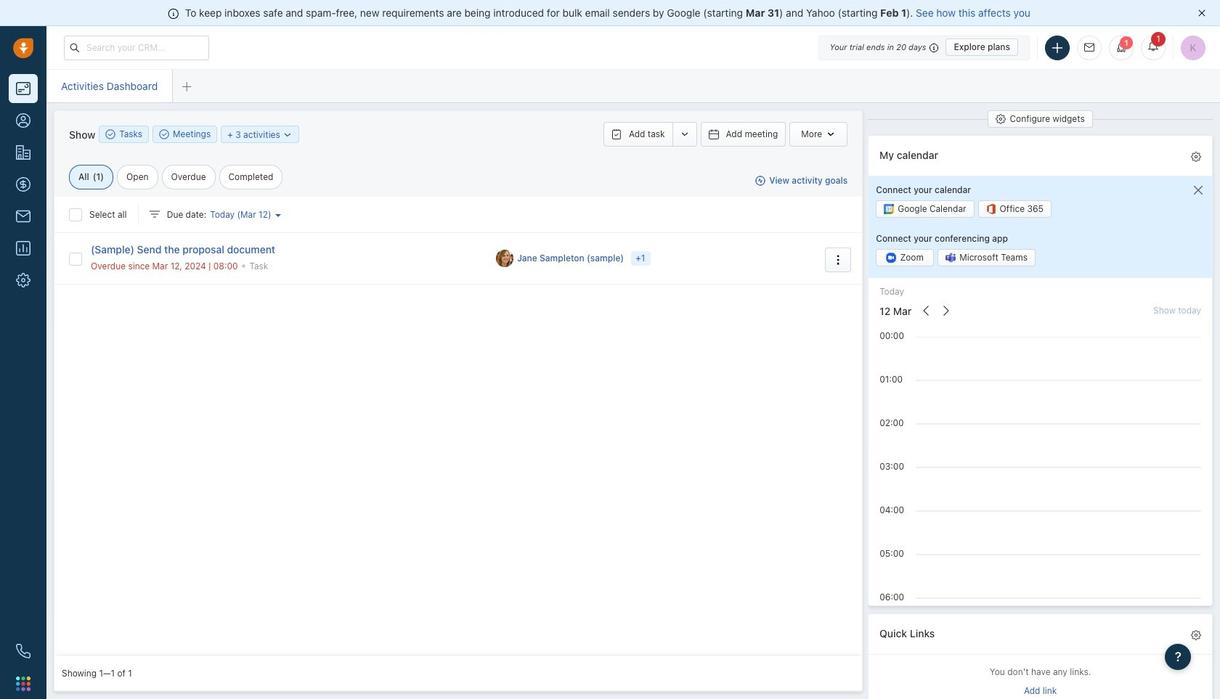 Task type: locate. For each thing, give the bounding box(es) containing it.
phone image
[[16, 645, 31, 659]]

Search your CRM... text field
[[64, 35, 209, 60]]

freshworks switcher image
[[16, 677, 31, 692]]

close image
[[1199, 9, 1206, 17]]

down image
[[283, 130, 293, 140]]



Task type: describe. For each thing, give the bounding box(es) containing it.
send email image
[[1085, 43, 1095, 53]]

phone element
[[9, 637, 38, 666]]



